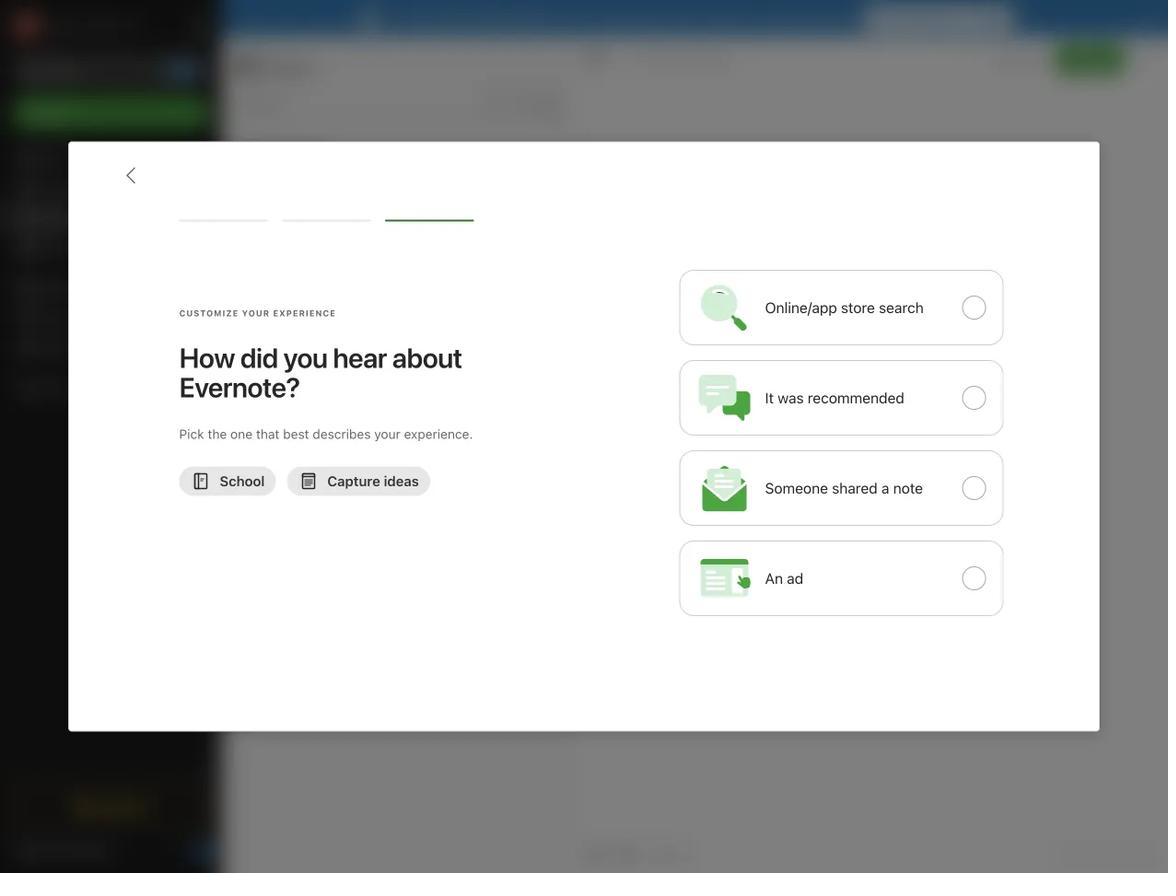 Task type: describe. For each thing, give the bounding box(es) containing it.
did
[[240, 341, 278, 374]]

try
[[392, 11, 411, 26]]

shared with me link
[[0, 333, 220, 362]]

school
[[220, 473, 265, 489]]

notes link
[[0, 204, 220, 233]]

free:
[[549, 11, 580, 26]]

devices.
[[708, 11, 758, 26]]

you inside how did you hear about evernote?
[[283, 341, 328, 374]]

list
[[297, 142, 319, 158]]

how
[[179, 341, 235, 374]]

free
[[914, 11, 938, 26]]

grocery list button
[[221, 125, 571, 236]]

1
[[243, 94, 249, 110]]

an ad
[[765, 570, 804, 587]]

shortcuts
[[41, 181, 99, 197]]

evernote?
[[179, 371, 300, 404]]

0 horizontal spatial note
[[253, 94, 279, 110]]

the
[[208, 427, 227, 442]]

add tag image
[[615, 844, 637, 866]]

tasks button
[[0, 233, 220, 263]]

shared
[[832, 480, 878, 497]]

trash link
[[0, 373, 220, 403]]

grocery list
[[245, 142, 319, 158]]

an ad button
[[680, 541, 1004, 616]]

notes inside the notes link
[[41, 211, 76, 226]]

share button
[[1057, 44, 1124, 74]]

personal
[[472, 11, 525, 26]]

shared with me
[[41, 340, 133, 355]]

across
[[619, 11, 658, 26]]

all
[[1053, 848, 1067, 862]]

home
[[41, 152, 76, 167]]

it
[[902, 11, 910, 26]]

that
[[256, 427, 280, 442]]

first notebook button
[[628, 46, 740, 72]]

notebook
[[679, 52, 734, 66]]

cancel
[[761, 11, 802, 26]]

describes
[[313, 427, 371, 442]]

customize
[[179, 309, 239, 318]]

notebooks link
[[0, 274, 220, 303]]

Search text field
[[24, 53, 197, 87]]

ad
[[787, 570, 804, 587]]

7
[[963, 11, 970, 26]]

changes
[[1070, 848, 1118, 862]]

pick
[[179, 427, 204, 442]]

upgrade button
[[11, 789, 210, 826]]

tree containing home
[[0, 145, 221, 772]]

your
[[242, 309, 270, 318]]

pick the one that best describes your experience.
[[179, 427, 473, 442]]

tasks
[[41, 240, 74, 256]]

an
[[765, 570, 783, 587]]

it
[[765, 389, 774, 407]]

online/app
[[765, 299, 837, 316]]

recommended
[[808, 389, 905, 407]]

only
[[993, 52, 1019, 66]]

online/app store search button
[[680, 270, 1004, 345]]



Task type: vqa. For each thing, say whether or not it's contained in the screenshot.
link
no



Task type: locate. For each thing, give the bounding box(es) containing it.
days
[[973, 11, 1003, 26]]

notes
[[261, 55, 312, 77], [41, 211, 76, 226]]

online/app store search
[[765, 299, 924, 316]]

your right describes
[[374, 427, 401, 442]]

for inside button
[[942, 11, 959, 26]]

note right 1 on the top
[[253, 94, 279, 110]]

note window element
[[572, 37, 1169, 874]]

capture ideas
[[327, 473, 419, 489]]

for left the 7
[[942, 11, 959, 26]]

1 vertical spatial you
[[283, 341, 328, 374]]

settings image
[[188, 15, 210, 37]]

tags
[[41, 310, 70, 326]]

store
[[841, 299, 875, 316]]

1 vertical spatial your
[[374, 427, 401, 442]]

saved
[[1121, 848, 1154, 862]]

get it free for 7 days button
[[865, 6, 1014, 30]]

first
[[652, 52, 676, 66]]

you
[[1022, 52, 1042, 66], [283, 341, 328, 374]]

me
[[115, 340, 133, 355]]

anytime.
[[806, 11, 856, 26]]

it was recommended button
[[680, 360, 1004, 436]]

0 vertical spatial you
[[1022, 52, 1042, 66]]

it was recommended
[[765, 389, 905, 407]]

1 horizontal spatial for
[[942, 11, 959, 26]]

evernote
[[415, 11, 469, 26]]

0 vertical spatial your
[[679, 11, 705, 26]]

notes up tasks
[[41, 211, 76, 226]]

new button
[[11, 97, 210, 130]]

notebooks
[[41, 281, 106, 296]]

try evernote personal for free: sync across all your devices. cancel anytime.
[[392, 11, 856, 26]]

notes inside note list element
[[261, 55, 312, 77]]

note list element
[[221, 37, 572, 874]]

0 horizontal spatial for
[[528, 11, 546, 26]]

1 horizontal spatial note
[[894, 480, 923, 497]]

1 vertical spatial note
[[894, 480, 923, 497]]

search
[[879, 299, 924, 316]]

all
[[662, 11, 675, 26]]

capture
[[327, 473, 380, 489]]

for
[[528, 11, 546, 26], [942, 11, 959, 26]]

2 for from the left
[[942, 11, 959, 26]]

0 horizontal spatial your
[[374, 427, 401, 442]]

0 horizontal spatial notes
[[41, 211, 76, 226]]

get it free for 7 days
[[877, 11, 1003, 26]]

note right a
[[894, 480, 923, 497]]

you inside note window element
[[1022, 52, 1042, 66]]

tags button
[[0, 303, 220, 333]]

someone
[[765, 480, 828, 497]]

1 horizontal spatial notes
[[261, 55, 312, 77]]

hear
[[333, 341, 387, 374]]

you right only
[[1022, 52, 1042, 66]]

home link
[[0, 145, 221, 174]]

notes up 1 note
[[261, 55, 312, 77]]

tree
[[0, 145, 221, 772]]

share
[[1073, 51, 1109, 66]]

for for 7
[[942, 11, 959, 26]]

Note Editor text field
[[572, 125, 1169, 836]]

1 horizontal spatial you
[[1022, 52, 1042, 66]]

someone shared a note button
[[680, 450, 1004, 526]]

None search field
[[24, 53, 197, 87]]

for for free:
[[528, 11, 546, 26]]

experience.
[[404, 427, 473, 442]]

only you
[[993, 52, 1042, 66]]

shortcuts button
[[0, 174, 220, 204]]

experience
[[273, 309, 336, 318]]

about
[[392, 341, 462, 374]]

0 vertical spatial note
[[253, 94, 279, 110]]

all changes saved
[[1053, 848, 1154, 862]]

note
[[253, 94, 279, 110], [894, 480, 923, 497]]

0 horizontal spatial you
[[283, 341, 328, 374]]

grocery
[[245, 142, 294, 158]]

one
[[231, 427, 253, 442]]

expand notebooks image
[[5, 281, 19, 296]]

upgrade
[[95, 800, 150, 815]]

with
[[86, 340, 111, 355]]

you down experience
[[283, 341, 328, 374]]

trash
[[41, 380, 73, 395]]

1 vertical spatial notes
[[41, 211, 76, 226]]

1 for from the left
[[528, 11, 546, 26]]

was
[[778, 389, 804, 407]]

your right all
[[679, 11, 705, 26]]

sync
[[586, 11, 616, 26]]

your
[[679, 11, 705, 26], [374, 427, 401, 442]]

how did you hear about evernote?
[[179, 341, 462, 404]]

a
[[882, 480, 890, 497]]

for left free:
[[528, 11, 546, 26]]

shared
[[41, 340, 83, 355]]

someone shared a note
[[765, 480, 923, 497]]

expand note image
[[585, 48, 607, 70]]

1 note
[[243, 94, 279, 110]]

customize your experience
[[179, 309, 336, 318]]

1 horizontal spatial your
[[679, 11, 705, 26]]

first notebook
[[652, 52, 734, 66]]

note inside button
[[894, 480, 923, 497]]

add a reminder image
[[583, 844, 605, 866]]

0 vertical spatial notes
[[261, 55, 312, 77]]

best
[[283, 427, 309, 442]]

ideas
[[384, 473, 419, 489]]

get
[[877, 11, 899, 26]]

new
[[41, 106, 67, 121]]



